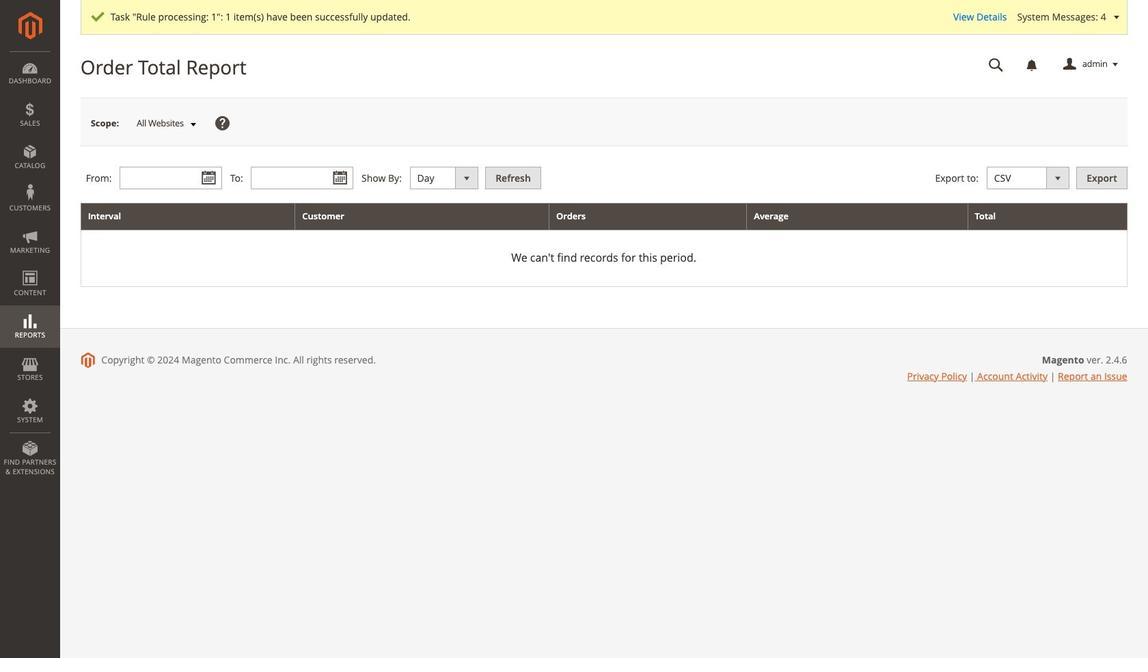 Task type: describe. For each thing, give the bounding box(es) containing it.
magento admin panel image
[[18, 12, 42, 40]]



Task type: locate. For each thing, give the bounding box(es) containing it.
menu bar
[[0, 51, 60, 483]]

None text field
[[979, 53, 1013, 77], [120, 167, 222, 189], [251, 167, 354, 189], [979, 53, 1013, 77], [120, 167, 222, 189], [251, 167, 354, 189]]



